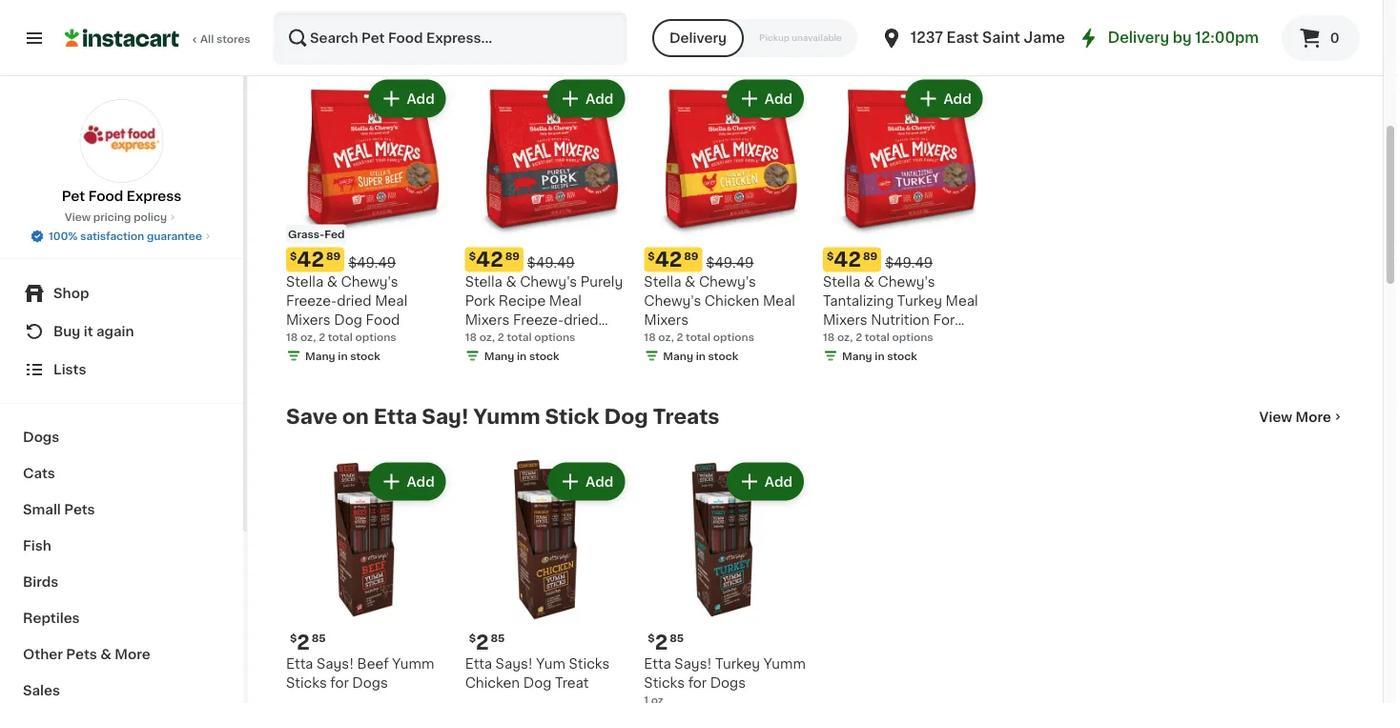 Task type: vqa. For each thing, say whether or not it's contained in the screenshot.
middle Food
yes



Task type: locate. For each thing, give the bounding box(es) containing it.
many in stock down nutrition
[[842, 351, 917, 361]]

1 vertical spatial turkey
[[715, 658, 760, 671]]

2 horizontal spatial sticks
[[644, 677, 685, 690]]

4 in from the left
[[696, 351, 706, 361]]

1 horizontal spatial says!
[[496, 658, 533, 671]]

0 horizontal spatial says!
[[317, 658, 354, 671]]

1 42 from the left
[[297, 250, 324, 270]]

cats
[[23, 467, 55, 481]]

many in stock down stella & chewy's chewy's chicken meal mixers 18 oz, 2 total options
[[663, 351, 738, 361]]

3 85 from the left
[[670, 634, 684, 644]]

add button for etta says! yum sticks chicken dog treat
[[549, 465, 623, 499]]

89 down fed
[[326, 251, 341, 261]]

89 up tantalizing
[[863, 251, 878, 261]]

dog inside etta says! yum sticks chicken dog treat
[[523, 677, 552, 690]]

85
[[312, 634, 326, 644], [491, 634, 505, 644], [670, 634, 684, 644]]

add for etta says! turkey yumm sticks for dogs
[[765, 475, 793, 489]]

add for stella & chewy's purely pork recipe meal mixers freeze-dried raw dog food
[[586, 92, 614, 106]]

0 vertical spatial view more
[[1259, 27, 1331, 41]]

1 for from the left
[[330, 677, 349, 690]]

dogs inside $ 42 89 $49.49 stella & chewy's tantalizing turkey meal mixers nutrition for dogs
[[823, 332, 859, 346]]

4 many in stock from the left
[[663, 351, 738, 361]]

total down the recipe
[[507, 332, 532, 342]]

food inside "link"
[[88, 190, 123, 203]]

89 up stella & chewy's chewy's chicken meal mixers 18 oz, 2 total options
[[684, 251, 699, 261]]

stock down nutrition
[[887, 351, 917, 361]]

etta for etta says! turkey yumm sticks for dogs
[[644, 658, 671, 671]]

4 89 from the left
[[684, 251, 699, 261]]

etta
[[374, 407, 417, 427], [286, 658, 313, 671], [465, 658, 492, 671], [644, 658, 671, 671]]

total inside stella & chewy's chewy's chicken meal mixers 18 oz, 2 total options
[[686, 332, 711, 342]]

18 oz, 2 total options for $ 42 89 $49.49 stella & chewy's tantalizing turkey meal mixers nutrition for dogs
[[823, 332, 933, 342]]

1 vertical spatial dried
[[564, 313, 598, 326]]

$42.89 original price: $49.49 element for $ 42 89 $49.49 stella & chewy's tantalizing turkey meal mixers nutrition for dogs
[[823, 247, 987, 272]]

pets for small
[[64, 504, 95, 517]]

$49.49 up the recipe
[[527, 256, 575, 269]]

Search field
[[275, 13, 626, 63]]

add button for stella & chewy's chewy's chicken meal mixers
[[728, 82, 802, 116]]

$42.89 original price: $49.49 element down fed
[[286, 247, 450, 272]]

for inside etta says! turkey yumm sticks for dogs
[[688, 677, 707, 690]]

stock down stella & chewy's chewy's chicken meal mixers 18 oz, 2 total options
[[708, 351, 738, 361]]

2 horizontal spatial $ 2 85
[[648, 633, 684, 653]]

dogs inside etta says! beef yumm sticks for dogs
[[352, 677, 388, 690]]

$ 2 85 for etta says! turkey yumm sticks for dogs
[[648, 633, 684, 653]]

2 down tantalizing
[[856, 332, 862, 342]]

$ 42 89 $49.49 stella & chewy's purely pork recipe meal mixers freeze-dried raw dog food
[[465, 250, 623, 346]]

3 $49.49 from the left
[[885, 256, 933, 269]]

0 vertical spatial more
[[1296, 27, 1331, 41]]

dried inside $ 42 89 $49.49 stella & chewy's purely pork recipe meal mixers freeze-dried raw dog food
[[564, 313, 598, 326]]

total up on
[[328, 332, 353, 342]]

options inside stella & chewy's freeze-dried meal mixers dog food 18 oz, 2 total options
[[355, 332, 396, 342]]

0 horizontal spatial $ 2 85
[[290, 633, 326, 653]]

0 horizontal spatial delivery
[[669, 31, 727, 45]]

freeze- inside $ 42 89 $49.49 stella & chewy's purely pork recipe meal mixers freeze-dried raw dog food
[[513, 313, 564, 326]]

$42.89 original price: $49.49 element up the recipe
[[465, 247, 629, 272]]

$49.49 up stella & chewy's chewy's chicken meal mixers 18 oz, 2 total options
[[706, 256, 754, 269]]

3 stock from the left
[[887, 351, 917, 361]]

1 horizontal spatial delivery
[[1108, 31, 1169, 45]]

stella inside stella & chewy's freeze-dried meal mixers dog food 18 oz, 2 total options
[[286, 275, 323, 288]]

oz, inside stella & chewy's freeze-dried meal mixers dog food 18 oz, 2 total options
[[300, 332, 316, 342]]

shop link
[[11, 275, 232, 313]]

stella up the pork on the left of the page
[[465, 275, 502, 288]]

stella down grass-
[[286, 275, 323, 288]]

1 85 from the left
[[312, 634, 326, 644]]

2 vertical spatial food
[[529, 332, 563, 346]]

1 $ 2 85 from the left
[[290, 633, 326, 653]]

18
[[286, 332, 298, 342], [465, 332, 477, 342], [823, 332, 835, 342], [644, 332, 656, 342]]

product group
[[286, 76, 450, 367], [465, 76, 629, 367], [644, 76, 808, 367], [823, 76, 987, 367], [286, 459, 450, 693], [465, 459, 629, 693], [644, 459, 808, 704]]

$ 2 85 up etta says! yum sticks chicken dog treat
[[469, 633, 505, 653]]

2 horizontal spatial says!
[[675, 658, 712, 671]]

add for stella & chewy's chewy's chicken meal mixers
[[765, 92, 793, 106]]

$ 42 89 for stella & chewy's freeze-dried meal mixers dog food
[[290, 250, 341, 270]]

0 vertical spatial pets
[[64, 504, 95, 517]]

0 vertical spatial view more link
[[1259, 24, 1345, 44]]

4 options from the left
[[713, 332, 754, 342]]

1 vertical spatial view more
[[1259, 410, 1331, 424]]

2 in from the left
[[517, 351, 527, 361]]

in
[[338, 351, 348, 361], [517, 351, 527, 361], [875, 351, 885, 361], [696, 351, 706, 361]]

birds
[[23, 576, 59, 589]]

$42.89 original price: $49.49 element for stella & chewy's freeze-dried meal mixers dog food 18 oz, 2 total options
[[286, 247, 450, 272]]

42 up the pork on the left of the page
[[476, 250, 503, 270]]

2 many from the left
[[484, 351, 514, 361]]

2 vertical spatial view
[[1259, 410, 1292, 424]]

12:00pm
[[1195, 31, 1259, 45]]

add for stella & chewy's tantalizing turkey meal mixers nutrition for dogs
[[944, 92, 971, 106]]

2 $ 42 89 from the left
[[648, 250, 699, 270]]

for
[[330, 677, 349, 690], [688, 677, 707, 690]]

1 vertical spatial pets
[[66, 649, 97, 662]]

1 $ 42 89 from the left
[[290, 250, 341, 270]]

add button for stella & chewy's tantalizing turkey meal mixers nutrition for dogs
[[907, 82, 981, 116]]

dried down the purely
[[564, 313, 598, 326]]

sticks inside etta says! turkey yumm sticks for dogs
[[644, 677, 685, 690]]

$ 2 85 up etta says! beef yumm sticks for dogs
[[290, 633, 326, 653]]

89 up the recipe
[[505, 251, 520, 261]]

$ 2 85 up etta says! turkey yumm sticks for dogs
[[648, 633, 684, 653]]

etta inside etta says! beef yumm sticks for dogs
[[286, 658, 313, 671]]

for for turkey
[[688, 677, 707, 690]]

delivery
[[1108, 31, 1169, 45], [669, 31, 727, 45]]

42
[[297, 250, 324, 270], [476, 250, 503, 270], [834, 250, 861, 270], [655, 250, 682, 270]]

2 $ 2 85 from the left
[[469, 633, 505, 653]]

4 $49.49 from the left
[[706, 256, 754, 269]]

mixers inside $ 42 89 $49.49 stella & chewy's tantalizing turkey meal mixers nutrition for dogs
[[823, 313, 868, 326]]

1 18 oz, 2 total options from the left
[[465, 332, 575, 342]]

0 horizontal spatial chicken
[[465, 677, 520, 690]]

2 many in stock from the left
[[484, 351, 559, 361]]

view inside "link"
[[65, 212, 91, 223]]

many down stella & chewy's freeze-dried meal mixers dog food 18 oz, 2 total options
[[305, 351, 335, 361]]

options up treats
[[713, 332, 754, 342]]

2 $42.89 original price: $49.49 element from the left
[[465, 247, 629, 272]]

options down the recipe
[[534, 332, 575, 342]]

0 vertical spatial turkey
[[897, 294, 942, 307]]

stock down $ 42 89 $49.49 stella & chewy's purely pork recipe meal mixers freeze-dried raw dog food
[[529, 351, 559, 361]]

options
[[355, 332, 396, 342], [534, 332, 575, 342], [892, 332, 933, 342], [713, 332, 754, 342]]

view more link
[[1259, 24, 1345, 44], [1259, 408, 1345, 427]]

1 horizontal spatial for
[[688, 677, 707, 690]]

meal inside "$6 off select stella & chewy's dog meal mixers" link
[[661, 24, 713, 44]]

total inside stella & chewy's freeze-dried meal mixers dog food 18 oz, 2 total options
[[328, 332, 353, 342]]

stock for $ 42 89 $49.49 stella & chewy's purely pork recipe meal mixers freeze-dried raw dog food
[[529, 351, 559, 361]]

18 oz, 2 total options down nutrition
[[823, 332, 933, 342]]

total down nutrition
[[865, 332, 890, 342]]

4 $42.89 original price: $49.49 element from the left
[[644, 247, 808, 272]]

1 says! from the left
[[317, 658, 354, 671]]

dog inside $ 42 89 $49.49 stella & chewy's purely pork recipe meal mixers freeze-dried raw dog food
[[497, 332, 525, 346]]

1 view more link from the top
[[1259, 24, 1345, 44]]

1 many from the left
[[305, 351, 335, 361]]

pet food express logo image
[[80, 99, 164, 183]]

guarantee
[[147, 231, 202, 242]]

3 $ 2 85 from the left
[[648, 633, 684, 653]]

freeze- down the recipe
[[513, 313, 564, 326]]

$49.49
[[348, 256, 396, 269], [527, 256, 575, 269], [885, 256, 933, 269], [706, 256, 754, 269]]

18 down the pork on the left of the page
[[465, 332, 477, 342]]

1237
[[911, 31, 943, 45]]

total up treats
[[686, 332, 711, 342]]

sticks inside etta says! beef yumm sticks for dogs
[[286, 677, 327, 690]]

more for save on etta say! yumm stick dog treats
[[1296, 410, 1331, 424]]

2 view more from the top
[[1259, 410, 1331, 424]]

1 in from the left
[[338, 351, 348, 361]]

in down nutrition
[[875, 351, 885, 361]]

$42.89 original price: $49.49 element up stella & chewy's chewy's chicken meal mixers 18 oz, 2 total options
[[644, 247, 808, 272]]

1 horizontal spatial $ 2 85
[[469, 633, 505, 653]]

0 vertical spatial view
[[1259, 27, 1292, 41]]

$ 42 89
[[290, 250, 341, 270], [648, 250, 699, 270]]

in down the recipe
[[517, 351, 527, 361]]

1 vertical spatial freeze-
[[513, 313, 564, 326]]

stella right select
[[430, 24, 490, 44]]

says! inside etta says! yum sticks chicken dog treat
[[496, 658, 533, 671]]

0 horizontal spatial food
[[88, 190, 123, 203]]

in down stella & chewy's chewy's chicken meal mixers 18 oz, 2 total options
[[696, 351, 706, 361]]

2 horizontal spatial yumm
[[764, 658, 806, 671]]

save on etta say! yumm stick dog treats link
[[286, 406, 720, 429]]

$49.49 up nutrition
[[885, 256, 933, 269]]

0 vertical spatial chicken
[[705, 294, 759, 307]]

pets right other
[[66, 649, 97, 662]]

18 oz, 2 total options
[[465, 332, 575, 342], [823, 332, 933, 342]]

for inside etta says! beef yumm sticks for dogs
[[330, 677, 349, 690]]

1 horizontal spatial dried
[[564, 313, 598, 326]]

0 horizontal spatial dried
[[337, 294, 372, 307]]

yumm inside etta says! beef yumm sticks for dogs
[[392, 658, 434, 671]]

0 horizontal spatial for
[[330, 677, 349, 690]]

stock down stella & chewy's freeze-dried meal mixers dog food 18 oz, 2 total options
[[350, 351, 380, 361]]

add button for stella & chewy's freeze-dried meal mixers dog food
[[370, 82, 444, 116]]

view more link for save on etta say! yumm stick dog treats
[[1259, 408, 1345, 427]]

add button for etta says! turkey yumm sticks for dogs
[[728, 465, 802, 499]]

1 vertical spatial more
[[1296, 410, 1331, 424]]

85 up etta says! yum sticks chicken dog treat
[[491, 634, 505, 644]]

pets
[[64, 504, 95, 517], [66, 649, 97, 662]]

options up on
[[355, 332, 396, 342]]

instacart logo image
[[65, 27, 179, 50]]

2 up etta says! turkey yumm sticks for dogs
[[655, 633, 668, 653]]

chicken inside etta says! yum sticks chicken dog treat
[[465, 677, 520, 690]]

$49.49 up stella & chewy's freeze-dried meal mixers dog food 18 oz, 2 total options
[[348, 256, 396, 269]]

4 42 from the left
[[655, 250, 682, 270]]

3 42 from the left
[[834, 250, 861, 270]]

1 horizontal spatial food
[[366, 313, 400, 326]]

yumm inside etta says! turkey yumm sticks for dogs
[[764, 658, 806, 671]]

2 89 from the left
[[505, 251, 520, 261]]

chicken inside stella & chewy's chewy's chicken meal mixers 18 oz, 2 total options
[[705, 294, 759, 307]]

item carousel region
[[259, 68, 1345, 375]]

stella inside $ 42 89 $49.49 stella & chewy's tantalizing turkey meal mixers nutrition for dogs
[[823, 275, 860, 288]]

chicken for says!
[[465, 677, 520, 690]]

in down stella & chewy's freeze-dried meal mixers dog food 18 oz, 2 total options
[[338, 351, 348, 361]]

85 up etta says! turkey yumm sticks for dogs
[[670, 634, 684, 644]]

pets right small
[[64, 504, 95, 517]]

many in stock for stella & chewy's chewy's chicken meal mixers 18 oz, 2 total options
[[663, 351, 738, 361]]

1 vertical spatial food
[[366, 313, 400, 326]]

chewy's inside stella & chewy's freeze-dried meal mixers dog food 18 oz, 2 total options
[[341, 275, 398, 288]]

2 42 from the left
[[476, 250, 503, 270]]

many up treats
[[663, 351, 693, 361]]

1 stock from the left
[[350, 351, 380, 361]]

2 for from the left
[[688, 677, 707, 690]]

buy it again link
[[11, 313, 232, 351]]

0 horizontal spatial turkey
[[715, 658, 760, 671]]

1 horizontal spatial 18 oz, 2 total options
[[823, 332, 933, 342]]

reptiles
[[23, 612, 80, 626]]

total
[[328, 332, 353, 342], [507, 332, 532, 342], [865, 332, 890, 342], [686, 332, 711, 342]]

89
[[326, 251, 341, 261], [505, 251, 520, 261], [863, 251, 878, 261], [684, 251, 699, 261]]

delivery for delivery by 12:00pm
[[1108, 31, 1169, 45]]

says!
[[317, 658, 354, 671], [496, 658, 533, 671], [675, 658, 712, 671]]

1 horizontal spatial chicken
[[705, 294, 759, 307]]

sales
[[23, 685, 60, 698]]

options down nutrition
[[892, 332, 933, 342]]

oz, down tantalizing
[[837, 332, 853, 342]]

view more for save on etta say! yumm stick dog treats
[[1259, 410, 1331, 424]]

says! for yum
[[496, 658, 533, 671]]

3 says! from the left
[[675, 658, 712, 671]]

mixers inside stella & chewy's chewy's chicken meal mixers 18 oz, 2 total options
[[644, 313, 689, 326]]

1 $49.49 from the left
[[348, 256, 396, 269]]

2 says! from the left
[[496, 658, 533, 671]]

1 horizontal spatial sticks
[[569, 658, 610, 671]]

18 up treats
[[644, 332, 656, 342]]

1 oz, from the left
[[300, 332, 316, 342]]

street
[[1077, 31, 1122, 45]]

many for stella & chewy's chewy's chicken meal mixers 18 oz, 2 total options
[[663, 351, 693, 361]]

0 horizontal spatial yumm
[[392, 658, 434, 671]]

3 in from the left
[[875, 351, 885, 361]]

pet food express
[[62, 190, 181, 203]]

stella inside $ 42 89 $49.49 stella & chewy's purely pork recipe meal mixers freeze-dried raw dog food
[[465, 275, 502, 288]]

stella
[[430, 24, 490, 44], [286, 275, 323, 288], [465, 275, 502, 288], [823, 275, 860, 288], [644, 275, 681, 288]]

2 stock from the left
[[529, 351, 559, 361]]

many for $ 42 89 $49.49 stella & chewy's purely pork recipe meal mixers freeze-dried raw dog food
[[484, 351, 514, 361]]

all stores link
[[65, 11, 252, 65]]

etta for etta says! yum sticks chicken dog treat
[[465, 658, 492, 671]]

for for beef
[[330, 677, 349, 690]]

stock
[[350, 351, 380, 361], [529, 351, 559, 361], [887, 351, 917, 361], [708, 351, 738, 361]]

85 up etta says! beef yumm sticks for dogs
[[312, 634, 326, 644]]

1 horizontal spatial yumm
[[473, 407, 540, 427]]

1 view more from the top
[[1259, 27, 1331, 41]]

2 up treats
[[677, 332, 683, 342]]

select
[[357, 24, 425, 44]]

2 18 oz, 2 total options from the left
[[823, 332, 933, 342]]

oz, down the pork on the left of the page
[[479, 332, 495, 342]]

lists link
[[11, 351, 232, 389]]

42 inside $ 42 89 $49.49 stella & chewy's tantalizing turkey meal mixers nutrition for dogs
[[834, 250, 861, 270]]

$ up stella & chewy's chewy's chicken meal mixers 18 oz, 2 total options
[[648, 251, 655, 261]]

etta inside etta says! turkey yumm sticks for dogs
[[644, 658, 671, 671]]

18 down tantalizing
[[823, 332, 835, 342]]

2 view more link from the top
[[1259, 408, 1345, 427]]

18 oz, 2 total options down the recipe
[[465, 332, 575, 342]]

$ up the pork on the left of the page
[[469, 251, 476, 261]]

chicken
[[705, 294, 759, 307], [465, 677, 520, 690]]

oz, up treats
[[658, 332, 674, 342]]

0
[[1330, 31, 1340, 45]]

etta inside etta says! yum sticks chicken dog treat
[[465, 658, 492, 671]]

4 total from the left
[[686, 332, 711, 342]]

freeze- down 'grass-fed'
[[286, 294, 337, 307]]

etta says! beef yumm sticks for dogs
[[286, 658, 434, 690]]

oz,
[[300, 332, 316, 342], [479, 332, 495, 342], [837, 332, 853, 342], [658, 332, 674, 342]]

james
[[1024, 31, 1073, 45]]

raw
[[465, 332, 494, 346]]

18 inside stella & chewy's freeze-dried meal mixers dog food 18 oz, 2 total options
[[286, 332, 298, 342]]

2 up save
[[319, 332, 325, 342]]

1 options from the left
[[355, 332, 396, 342]]

turkey inside etta says! turkey yumm sticks for dogs
[[715, 658, 760, 671]]

18 up save
[[286, 332, 298, 342]]

all
[[200, 34, 214, 44]]

yumm for etta says! turkey yumm sticks for dogs
[[764, 658, 806, 671]]

2 85 from the left
[[491, 634, 505, 644]]

1 $42.89 original price: $49.49 element from the left
[[286, 247, 450, 272]]

lists
[[53, 363, 86, 377]]

2 inside stella & chewy's chewy's chicken meal mixers 18 oz, 2 total options
[[677, 332, 683, 342]]

mixers
[[717, 24, 789, 44], [286, 313, 331, 326], [465, 313, 510, 326], [823, 313, 868, 326], [644, 313, 689, 326]]

42 up tantalizing
[[834, 250, 861, 270]]

oz, up save
[[300, 332, 316, 342]]

says! inside etta says! turkey yumm sticks for dogs
[[675, 658, 712, 671]]

add
[[407, 92, 435, 106], [586, 92, 614, 106], [765, 92, 793, 106], [944, 92, 971, 106], [407, 475, 435, 489], [586, 475, 614, 489], [765, 475, 793, 489]]

1 horizontal spatial 85
[[491, 634, 505, 644]]

0 horizontal spatial $ 42 89
[[290, 250, 341, 270]]

0 horizontal spatial 85
[[312, 634, 326, 644]]

4 oz, from the left
[[658, 332, 674, 342]]

saint
[[982, 31, 1020, 45]]

None search field
[[273, 11, 627, 65]]

many for $ 42 89 $49.49 stella & chewy's tantalizing turkey meal mixers nutrition for dogs
[[842, 351, 872, 361]]

1 vertical spatial view more link
[[1259, 408, 1345, 427]]

$6 off select stella & chewy's dog meal mixers link
[[286, 23, 789, 45]]

sales link
[[11, 673, 232, 704]]

3 many from the left
[[842, 351, 872, 361]]

0 vertical spatial food
[[88, 190, 123, 203]]

many down raw
[[484, 351, 514, 361]]

1 total from the left
[[328, 332, 353, 342]]

sticks
[[569, 658, 610, 671], [286, 677, 327, 690], [644, 677, 685, 690]]

dogs
[[823, 332, 859, 346], [23, 431, 59, 444], [352, 677, 388, 690], [710, 677, 746, 690]]

$42.89 original price: $49.49 element for stella & chewy's chewy's chicken meal mixers 18 oz, 2 total options
[[644, 247, 808, 272]]

pork
[[465, 294, 495, 307]]

many
[[305, 351, 335, 361], [484, 351, 514, 361], [842, 351, 872, 361], [663, 351, 693, 361]]

stella up tantalizing
[[823, 275, 860, 288]]

view more for $6 off select stella & chewy's dog meal mixers
[[1259, 27, 1331, 41]]

3 many in stock from the left
[[842, 351, 917, 361]]

other pets & more
[[23, 649, 150, 662]]

4 many from the left
[[663, 351, 693, 361]]

$ 42 89 down 'grass-fed'
[[290, 250, 341, 270]]

birds link
[[11, 565, 232, 601]]

many for stella & chewy's freeze-dried meal mixers dog food 18 oz, 2 total options
[[305, 351, 335, 361]]

dog
[[612, 24, 656, 44], [334, 313, 362, 326], [497, 332, 525, 346], [604, 407, 648, 427], [523, 677, 552, 690]]

etta says! turkey yumm sticks for dogs
[[644, 658, 806, 690]]

many in stock down stella & chewy's freeze-dried meal mixers dog food 18 oz, 2 total options
[[305, 351, 380, 361]]

1 18 from the left
[[286, 332, 298, 342]]

$ up tantalizing
[[827, 251, 834, 261]]

dried down fed
[[337, 294, 372, 307]]

1 horizontal spatial turkey
[[897, 294, 942, 307]]

0 horizontal spatial 18 oz, 2 total options
[[465, 332, 575, 342]]

grass-fed
[[288, 229, 345, 239]]

2 inside stella & chewy's freeze-dried meal mixers dog food 18 oz, 2 total options
[[319, 332, 325, 342]]

chewy's inside $ 42 89 $49.49 stella & chewy's purely pork recipe meal mixers freeze-dried raw dog food
[[520, 275, 577, 288]]

1 horizontal spatial $ 42 89
[[648, 250, 699, 270]]

stella right the purely
[[644, 275, 681, 288]]

delivery for delivery
[[669, 31, 727, 45]]

42 down grass-
[[297, 250, 324, 270]]

says! inside etta says! beef yumm sticks for dogs
[[317, 658, 354, 671]]

0 horizontal spatial sticks
[[286, 677, 327, 690]]

3 89 from the left
[[863, 251, 878, 261]]

view for save on etta say! yumm stick dog treats
[[1259, 410, 1292, 424]]

more
[[1296, 27, 1331, 41], [1296, 410, 1331, 424], [115, 649, 150, 662]]

$42.89 original price: $49.49 element up nutrition
[[823, 247, 987, 272]]

0 vertical spatial freeze-
[[286, 294, 337, 307]]

meal inside $ 42 89 $49.49 stella & chewy's purely pork recipe meal mixers freeze-dried raw dog food
[[549, 294, 582, 307]]

delivery inside button
[[669, 31, 727, 45]]

many in stock down raw
[[484, 351, 559, 361]]

4 18 from the left
[[644, 332, 656, 342]]

1 vertical spatial view
[[65, 212, 91, 223]]

0 horizontal spatial freeze-
[[286, 294, 337, 307]]

in for $ 42 89 $49.49 stella & chewy's purely pork recipe meal mixers freeze-dried raw dog food
[[517, 351, 527, 361]]

2 horizontal spatial 85
[[670, 634, 684, 644]]

2 $49.49 from the left
[[527, 256, 575, 269]]

4 stock from the left
[[708, 351, 738, 361]]

add button for etta says! beef yumm sticks for dogs
[[370, 465, 444, 499]]

view more
[[1259, 27, 1331, 41], [1259, 410, 1331, 424]]

add button
[[370, 82, 444, 116], [549, 82, 623, 116], [728, 82, 802, 116], [907, 82, 981, 116], [370, 465, 444, 499], [549, 465, 623, 499], [728, 465, 802, 499]]

mixers inside stella & chewy's freeze-dried meal mixers dog food 18 oz, 2 total options
[[286, 313, 331, 326]]

$42.89 original price: $49.49 element
[[286, 247, 450, 272], [465, 247, 629, 272], [823, 247, 987, 272], [644, 247, 808, 272]]

1 many in stock from the left
[[305, 351, 380, 361]]

2 horizontal spatial food
[[529, 332, 563, 346]]

1 horizontal spatial freeze-
[[513, 313, 564, 326]]

1 vertical spatial chicken
[[465, 677, 520, 690]]

many down tantalizing
[[842, 351, 872, 361]]

$ 42 89 up stella & chewy's chewy's chicken meal mixers 18 oz, 2 total options
[[648, 250, 699, 270]]

$49.49 inside $ 42 89 $49.49 stella & chewy's purely pork recipe meal mixers freeze-dried raw dog food
[[527, 256, 575, 269]]

$ inside $ 42 89 $49.49 stella & chewy's purely pork recipe meal mixers freeze-dried raw dog food
[[469, 251, 476, 261]]

42 up stella & chewy's chewy's chicken meal mixers 18 oz, 2 total options
[[655, 250, 682, 270]]

0 vertical spatial dried
[[337, 294, 372, 307]]

$ 42 89 for stella & chewy's chewy's chicken meal mixers
[[648, 250, 699, 270]]

2
[[319, 332, 325, 342], [498, 332, 504, 342], [856, 332, 862, 342], [677, 332, 683, 342], [297, 633, 310, 653], [476, 633, 489, 653], [655, 633, 668, 653]]

3 $42.89 original price: $49.49 element from the left
[[823, 247, 987, 272]]

add button for stella & chewy's purely pork recipe meal mixers freeze-dried raw dog food
[[549, 82, 623, 116]]



Task type: describe. For each thing, give the bounding box(es) containing it.
in for stella & chewy's chewy's chicken meal mixers 18 oz, 2 total options
[[696, 351, 706, 361]]

fish link
[[11, 528, 232, 565]]

chicken for &
[[705, 294, 759, 307]]

say!
[[422, 407, 469, 427]]

yum
[[536, 658, 566, 671]]

$ up etta says! yum sticks chicken dog treat
[[469, 634, 476, 644]]

in for stella & chewy's freeze-dried meal mixers dog food 18 oz, 2 total options
[[338, 351, 348, 361]]

3 total from the left
[[865, 332, 890, 342]]

100%
[[49, 231, 78, 242]]

$ up etta says! turkey yumm sticks for dogs
[[648, 634, 655, 644]]

2 oz, from the left
[[479, 332, 495, 342]]

stella inside "$6 off select stella & chewy's dog meal mixers" link
[[430, 24, 490, 44]]

3 oz, from the left
[[837, 332, 853, 342]]

& inside $ 42 89 $49.49 stella & chewy's tantalizing turkey meal mixers nutrition for dogs
[[864, 275, 875, 288]]

service type group
[[652, 19, 857, 57]]

2 up etta says! yum sticks chicken dog treat
[[476, 633, 489, 653]]

$49.49 inside $ 42 89 $49.49 stella & chewy's tantalizing turkey meal mixers nutrition for dogs
[[885, 256, 933, 269]]

meal inside $ 42 89 $49.49 stella & chewy's tantalizing turkey meal mixers nutrition for dogs
[[946, 294, 978, 307]]

$ 2 85 for etta says! yum sticks chicken dog treat
[[469, 633, 505, 653]]

3 18 from the left
[[823, 332, 835, 342]]

other pets & more link
[[11, 637, 232, 673]]

more for $6 off select stella & chewy's dog meal mixers
[[1296, 27, 1331, 41]]

pets for other
[[66, 649, 97, 662]]

sticks inside etta says! yum sticks chicken dog treat
[[569, 658, 610, 671]]

85 for etta says! turkey yumm sticks for dogs
[[670, 634, 684, 644]]

reptiles link
[[11, 601, 232, 637]]

save on etta say! yumm stick dog treats
[[286, 407, 720, 427]]

small pets
[[23, 504, 95, 517]]

by
[[1173, 31, 1192, 45]]

$6
[[286, 24, 313, 44]]

dog inside stella & chewy's freeze-dried meal mixers dog food 18 oz, 2 total options
[[334, 313, 362, 326]]

treats
[[653, 407, 720, 427]]

meal inside stella & chewy's chewy's chicken meal mixers 18 oz, 2 total options
[[763, 294, 795, 307]]

add for etta says! beef yumm sticks for dogs
[[407, 475, 435, 489]]

buy
[[53, 325, 80, 339]]

& inside $ 42 89 $49.49 stella & chewy's purely pork recipe meal mixers freeze-dried raw dog food
[[506, 275, 517, 288]]

sticks for etta says! turkey yumm sticks for dogs
[[644, 677, 685, 690]]

89 inside $ 42 89 $49.49 stella & chewy's tantalizing turkey meal mixers nutrition for dogs
[[863, 251, 878, 261]]

dogs inside etta says! turkey yumm sticks for dogs
[[710, 677, 746, 690]]

recipe
[[498, 294, 546, 307]]

2 vertical spatial more
[[115, 649, 150, 662]]

85 for etta says! beef yumm sticks for dogs
[[312, 634, 326, 644]]

stock for stella & chewy's chewy's chicken meal mixers 18 oz, 2 total options
[[708, 351, 738, 361]]

tantalizing
[[823, 294, 894, 307]]

satisfaction
[[80, 231, 144, 242]]

2 right raw
[[498, 332, 504, 342]]

east
[[947, 31, 979, 45]]

food inside stella & chewy's freeze-dried meal mixers dog food 18 oz, 2 total options
[[366, 313, 400, 326]]

100% satisfaction guarantee
[[49, 231, 202, 242]]

fed
[[324, 229, 345, 239]]

meal inside stella & chewy's freeze-dried meal mixers dog food 18 oz, 2 total options
[[375, 294, 407, 307]]

2 total from the left
[[507, 332, 532, 342]]

$ 42 89 $49.49 stella & chewy's tantalizing turkey meal mixers nutrition for dogs
[[823, 250, 978, 346]]

many in stock for $ 42 89 $49.49 stella & chewy's tantalizing turkey meal mixers nutrition for dogs
[[842, 351, 917, 361]]

stella & chewy's freeze-dried meal mixers dog food 18 oz, 2 total options
[[286, 275, 407, 342]]

stores
[[216, 34, 251, 44]]

says! for turkey
[[675, 658, 712, 671]]

view more link for $6 off select stella & chewy's dog meal mixers
[[1259, 24, 1345, 44]]

add for stella & chewy's freeze-dried meal mixers dog food
[[407, 92, 435, 106]]

in for $ 42 89 $49.49 stella & chewy's tantalizing turkey meal mixers nutrition for dogs
[[875, 351, 885, 361]]

small pets link
[[11, 492, 232, 528]]

1237 east saint james street button
[[880, 11, 1122, 65]]

18 inside stella & chewy's chewy's chicken meal mixers 18 oz, 2 total options
[[644, 332, 656, 342]]

3 options from the left
[[892, 332, 933, 342]]

etta says! yum sticks chicken dog treat
[[465, 658, 610, 690]]

it
[[84, 325, 93, 339]]

1 89 from the left
[[326, 251, 341, 261]]

view pricing policy
[[65, 212, 167, 223]]

policy
[[134, 212, 167, 223]]

shop
[[53, 287, 89, 300]]

100% satisfaction guarantee button
[[30, 225, 214, 244]]

delivery button
[[652, 19, 744, 57]]

for
[[933, 313, 955, 326]]

pricing
[[93, 212, 131, 223]]

again
[[96, 325, 134, 339]]

view pricing policy link
[[65, 210, 178, 225]]

all stores
[[200, 34, 251, 44]]

grass-
[[288, 229, 324, 239]]

pet food express link
[[62, 99, 181, 206]]

buy it again
[[53, 325, 134, 339]]

options inside stella & chewy's chewy's chicken meal mixers 18 oz, 2 total options
[[713, 332, 754, 342]]

pet
[[62, 190, 85, 203]]

off
[[318, 24, 353, 44]]

small
[[23, 504, 61, 517]]

& inside stella & chewy's chewy's chicken meal mixers 18 oz, 2 total options
[[685, 275, 696, 288]]

many in stock for stella & chewy's freeze-dried meal mixers dog food 18 oz, 2 total options
[[305, 351, 380, 361]]

delivery by 12:00pm link
[[1077, 27, 1259, 50]]

cats link
[[11, 456, 232, 492]]

beef
[[357, 658, 389, 671]]

yumm for etta says! beef yumm sticks for dogs
[[392, 658, 434, 671]]

$42.89 original price: $49.49 element for $ 42 89 $49.49 stella & chewy's purely pork recipe meal mixers freeze-dried raw dog food
[[465, 247, 629, 272]]

save
[[286, 407, 337, 427]]

delivery by 12:00pm
[[1108, 31, 1259, 45]]

view for $6 off select stella & chewy's dog meal mixers
[[1259, 27, 1292, 41]]

dogs link
[[11, 420, 232, 456]]

42 inside $ 42 89 $49.49 stella & chewy's purely pork recipe meal mixers freeze-dried raw dog food
[[476, 250, 503, 270]]

0 button
[[1282, 15, 1360, 61]]

stick
[[545, 407, 599, 427]]

other
[[23, 649, 63, 662]]

$ 2 85 for etta says! beef yumm sticks for dogs
[[290, 633, 326, 653]]

$ down grass-
[[290, 251, 297, 261]]

says! for beef
[[317, 658, 354, 671]]

purely
[[581, 275, 623, 288]]

chewy's inside $ 42 89 $49.49 stella & chewy's tantalizing turkey meal mixers nutrition for dogs
[[878, 275, 935, 288]]

85 for etta says! yum sticks chicken dog treat
[[491, 634, 505, 644]]

etta for etta says! beef yumm sticks for dogs
[[286, 658, 313, 671]]

on
[[342, 407, 369, 427]]

$6 off select stella & chewy's dog meal mixers
[[286, 24, 789, 44]]

many in stock for $ 42 89 $49.49 stella & chewy's purely pork recipe meal mixers freeze-dried raw dog food
[[484, 351, 559, 361]]

turkey inside $ 42 89 $49.49 stella & chewy's tantalizing turkey meal mixers nutrition for dogs
[[897, 294, 942, 307]]

nutrition
[[871, 313, 930, 326]]

$ up etta says! beef yumm sticks for dogs
[[290, 634, 297, 644]]

1237 east saint james street
[[911, 31, 1122, 45]]

mixers inside $ 42 89 $49.49 stella & chewy's purely pork recipe meal mixers freeze-dried raw dog food
[[465, 313, 510, 326]]

sticks for etta says! beef yumm sticks for dogs
[[286, 677, 327, 690]]

stock for $ 42 89 $49.49 stella & chewy's tantalizing turkey meal mixers nutrition for dogs
[[887, 351, 917, 361]]

2 up etta says! beef yumm sticks for dogs
[[297, 633, 310, 653]]

stock for stella & chewy's freeze-dried meal mixers dog food 18 oz, 2 total options
[[350, 351, 380, 361]]

fish
[[23, 540, 51, 553]]

18 oz, 2 total options for $ 42 89 $49.49 stella & chewy's purely pork recipe meal mixers freeze-dried raw dog food
[[465, 332, 575, 342]]

dried inside stella & chewy's freeze-dried meal mixers dog food 18 oz, 2 total options
[[337, 294, 372, 307]]

add for etta says! yum sticks chicken dog treat
[[586, 475, 614, 489]]

freeze- inside stella & chewy's freeze-dried meal mixers dog food 18 oz, 2 total options
[[286, 294, 337, 307]]

stella & chewy's chewy's chicken meal mixers 18 oz, 2 total options
[[644, 275, 795, 342]]

& inside stella & chewy's freeze-dried meal mixers dog food 18 oz, 2 total options
[[327, 275, 338, 288]]

express
[[127, 190, 181, 203]]

2 options from the left
[[534, 332, 575, 342]]

food inside $ 42 89 $49.49 stella & chewy's purely pork recipe meal mixers freeze-dried raw dog food
[[529, 332, 563, 346]]

$ inside $ 42 89 $49.49 stella & chewy's tantalizing turkey meal mixers nutrition for dogs
[[827, 251, 834, 261]]

2 18 from the left
[[465, 332, 477, 342]]

oz, inside stella & chewy's chewy's chicken meal mixers 18 oz, 2 total options
[[658, 332, 674, 342]]

stella inside stella & chewy's chewy's chicken meal mixers 18 oz, 2 total options
[[644, 275, 681, 288]]

89 inside $ 42 89 $49.49 stella & chewy's purely pork recipe meal mixers freeze-dried raw dog food
[[505, 251, 520, 261]]

treat
[[555, 677, 589, 690]]



